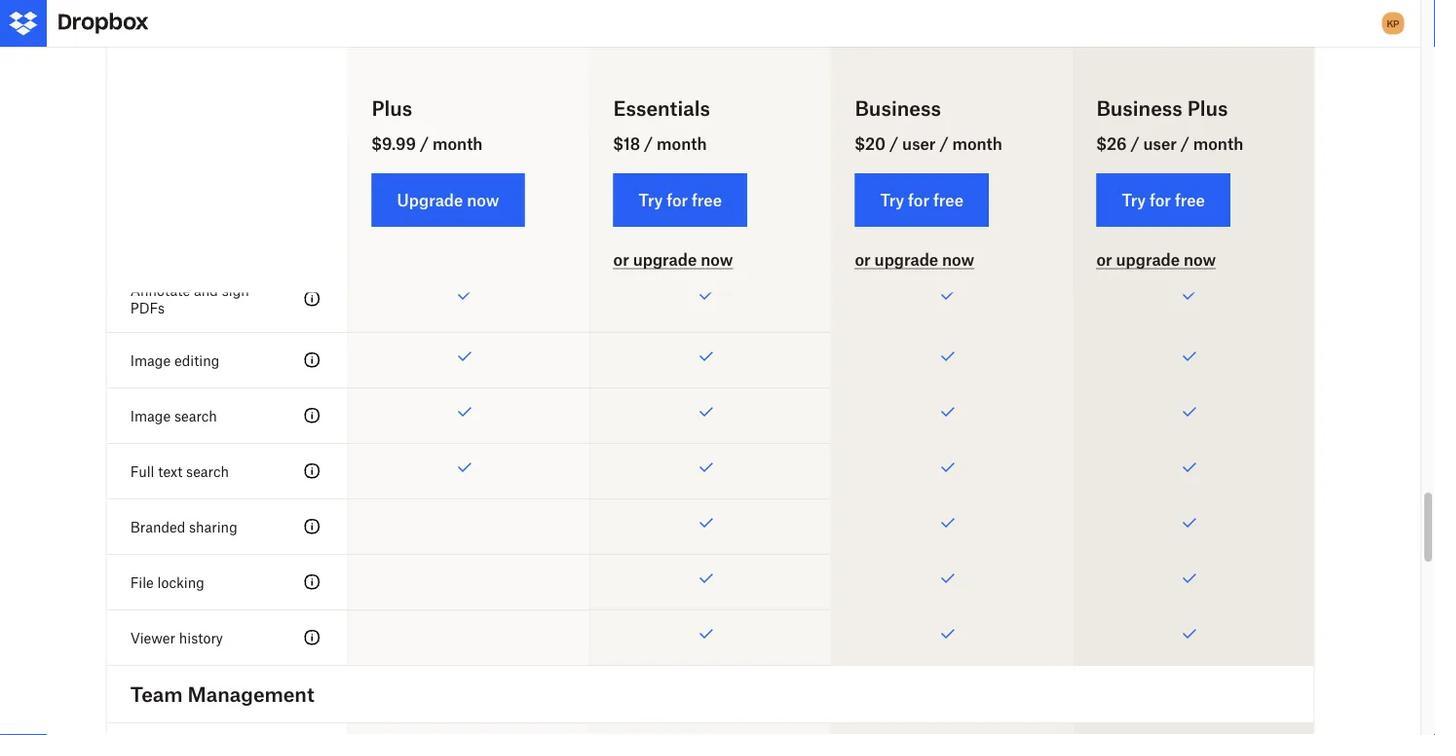 Task type: describe. For each thing, give the bounding box(es) containing it.
image editing
[[130, 352, 220, 369]]

/ for $18
[[644, 134, 653, 153]]

1 advanced from the left
[[623, 215, 688, 231]]

1 includes from the left
[[743, 215, 797, 231]]

image search
[[130, 408, 217, 424]]

image for image editing
[[130, 352, 171, 369]]

3 month from the left
[[952, 134, 1003, 153]]

3 free from the left
[[1175, 191, 1205, 210]]

annotate
[[130, 282, 190, 299]]

standard image for branded sharing
[[301, 515, 324, 539]]

full
[[130, 463, 154, 480]]

2 advanced editing, includes editing existing text from the left
[[865, 215, 1039, 249]]

full text search
[[130, 463, 229, 480]]

3 try for free link from the left
[[1097, 173, 1231, 227]]

file locking
[[130, 574, 204, 591]]

standard image for file locking
[[301, 571, 324, 594]]

1 try for free from the left
[[639, 191, 722, 210]]

history
[[179, 630, 223, 646]]

0 vertical spatial search
[[174, 408, 217, 424]]

$26
[[1097, 134, 1127, 153]]

sign
[[222, 282, 249, 299]]

or upgrade now link for 3rd try for free link from left
[[1097, 250, 1216, 269]]

or upgrade now for or upgrade now link related to third try for free link from right
[[613, 250, 733, 269]]

3 advanced editing, includes editing existing text from the left
[[1107, 215, 1281, 249]]

$9.99 / month
[[372, 134, 483, 153]]

user for $26
[[1143, 134, 1177, 153]]

pdfs
[[130, 300, 165, 316]]

2 month from the left
[[657, 134, 707, 153]]

4 month from the left
[[1193, 134, 1244, 153]]

2 for from the left
[[908, 191, 930, 210]]

2 plus from the left
[[1188, 96, 1228, 120]]

or upgrade now for or upgrade now link corresponding to second try for free link from the right
[[855, 250, 975, 269]]

sharing
[[189, 519, 237, 535]]

not included image for viewer history
[[348, 611, 589, 665]]

standard image for viewer history
[[301, 626, 324, 650]]

0 horizontal spatial included element
[[348, 76, 589, 142]]

1 horizontal spatial included element
[[832, 724, 1072, 736]]

or upgrade now link for third try for free link from right
[[613, 250, 733, 269]]

not included image for file locking
[[348, 555, 589, 610]]

1 month from the left
[[433, 134, 483, 153]]

image for image search
[[130, 408, 171, 424]]

upgrade for or upgrade now link related to third try for free link from right
[[633, 250, 697, 269]]

1 editing, from the left
[[691, 215, 740, 231]]

1 try for free link from the left
[[613, 173, 747, 227]]

or for or upgrade now link related to third try for free link from right
[[613, 250, 629, 269]]

team management
[[130, 682, 314, 706]]

kp
[[1387, 17, 1400, 29]]

file
[[130, 574, 154, 591]]

business for business
[[855, 96, 941, 120]]

$9.99
[[372, 134, 416, 153]]

and
[[194, 282, 218, 299]]

team
[[130, 682, 183, 706]]

standard image for full text search
[[301, 460, 324, 483]]

2 advanced from the left
[[865, 215, 929, 231]]

upgrade
[[397, 191, 463, 210]]

1 vertical spatial search
[[186, 463, 229, 480]]



Task type: locate. For each thing, give the bounding box(es) containing it.
try for 3rd try for free link from left
[[1122, 191, 1146, 210]]

plus
[[372, 96, 413, 120], [1188, 96, 1228, 120]]

try for free down "$26 / user / month"
[[1122, 191, 1205, 210]]

0 horizontal spatial business
[[855, 96, 941, 120]]

0 horizontal spatial advanced
[[623, 215, 688, 231]]

1 horizontal spatial advanced
[[865, 215, 929, 231]]

try
[[639, 191, 663, 210], [880, 191, 904, 210], [1122, 191, 1146, 210]]

4 / from the left
[[940, 134, 949, 153]]

standard image for annotate and sign pdfs
[[301, 287, 324, 311]]

advanced down $18 / month
[[623, 215, 688, 231]]

$18
[[613, 134, 640, 153]]

5 / from the left
[[1131, 134, 1140, 153]]

1 plus from the left
[[372, 96, 413, 120]]

existing
[[696, 232, 746, 249], [937, 232, 988, 249], [1179, 232, 1229, 249]]

2 horizontal spatial for
[[1150, 191, 1171, 210]]

try for free link down $20 / user / month
[[855, 173, 989, 227]]

2 / from the left
[[644, 134, 653, 153]]

/ for $20
[[890, 134, 899, 153]]

try down $18 / month
[[639, 191, 663, 210]]

advanced editing, includes editing existing text
[[623, 215, 797, 249], [865, 215, 1039, 249], [1107, 215, 1281, 249]]

1 for from the left
[[667, 191, 688, 210]]

0 horizontal spatial user
[[902, 134, 936, 153]]

1 or upgrade now from the left
[[613, 250, 733, 269]]

kp button
[[1378, 8, 1409, 39]]

0 horizontal spatial try for free link
[[613, 173, 747, 227]]

for
[[667, 191, 688, 210], [908, 191, 930, 210], [1150, 191, 1171, 210]]

business up $20
[[855, 96, 941, 120]]

user down business plus
[[1143, 134, 1177, 153]]

$20 / user / month
[[855, 134, 1003, 153]]

upgrade now
[[397, 191, 499, 210]]

for down $20 / user / month
[[908, 191, 930, 210]]

not included image for branded sharing
[[348, 500, 589, 554]]

locking
[[157, 574, 204, 591]]

standard image for image search
[[301, 404, 324, 428]]

$18 / month
[[613, 134, 707, 153]]

2 or from the left
[[855, 250, 871, 269]]

2 try for free link from the left
[[855, 173, 989, 227]]

free down "$26 / user / month"
[[1175, 191, 1205, 210]]

search up full text search at the bottom left
[[174, 408, 217, 424]]

month
[[433, 134, 483, 153], [657, 134, 707, 153], [952, 134, 1003, 153], [1193, 134, 1244, 153]]

/ for $26
[[1131, 134, 1140, 153]]

2 horizontal spatial try
[[1122, 191, 1146, 210]]

1 horizontal spatial free
[[933, 191, 964, 210]]

1 horizontal spatial try for free link
[[855, 173, 989, 227]]

search up sharing
[[186, 463, 229, 480]]

1 existing from the left
[[696, 232, 746, 249]]

plus up $9.99
[[372, 96, 413, 120]]

2 horizontal spatial or
[[1097, 250, 1112, 269]]

try for free down $20 / user / month
[[880, 191, 964, 210]]

0 horizontal spatial for
[[667, 191, 688, 210]]

1 vertical spatial image
[[130, 408, 171, 424]]

1 / from the left
[[420, 134, 429, 153]]

user
[[902, 134, 936, 153], [1143, 134, 1177, 153]]

1 horizontal spatial plus
[[1188, 96, 1228, 120]]

or upgrade now
[[613, 250, 733, 269], [855, 250, 975, 269], [1097, 250, 1216, 269]]

3 or upgrade now link from the left
[[1097, 250, 1216, 269]]

advanced down "$26"
[[1107, 215, 1171, 231]]

3 try from the left
[[1122, 191, 1146, 210]]

standard image
[[301, 287, 324, 311], [301, 571, 324, 594], [301, 626, 324, 650]]

1 user from the left
[[902, 134, 936, 153]]

try down $20
[[880, 191, 904, 210]]

0 horizontal spatial try for free
[[639, 191, 722, 210]]

for down "$26 / user / month"
[[1150, 191, 1171, 210]]

3 standard image from the top
[[301, 626, 324, 650]]

0 horizontal spatial or upgrade now
[[613, 250, 733, 269]]

1 or upgrade now link from the left
[[613, 250, 733, 269]]

upgrade for or upgrade now link associated with 3rd try for free link from left
[[1116, 250, 1180, 269]]

2 horizontal spatial try for free
[[1122, 191, 1205, 210]]

/ for $9.99
[[420, 134, 429, 153]]

0 horizontal spatial try
[[639, 191, 663, 210]]

0 horizontal spatial or upgrade now link
[[613, 250, 733, 269]]

or upgrade now for or upgrade now link associated with 3rd try for free link from left
[[1097, 250, 1216, 269]]

2 horizontal spatial free
[[1175, 191, 1205, 210]]

3 / from the left
[[890, 134, 899, 153]]

1 advanced editing, includes editing existing text from the left
[[623, 215, 797, 249]]

try for third try for free link from right
[[639, 191, 663, 210]]

3 advanced from the left
[[1107, 215, 1171, 231]]

1 standard image from the top
[[301, 287, 324, 311]]

1 horizontal spatial business
[[1097, 96, 1183, 120]]

plus up "$26 / user / month"
[[1188, 96, 1228, 120]]

business
[[855, 96, 941, 120], [1097, 96, 1183, 120]]

0 horizontal spatial advanced editing, includes editing existing text
[[623, 215, 797, 249]]

0 horizontal spatial editing,
[[691, 215, 740, 231]]

business up "$26"
[[1097, 96, 1183, 120]]

1 business from the left
[[855, 96, 941, 120]]

upgrade now link
[[372, 173, 525, 227]]

2 standard image from the top
[[301, 571, 324, 594]]

1 horizontal spatial includes
[[985, 215, 1039, 231]]

2 horizontal spatial try for free link
[[1097, 173, 1231, 227]]

branded
[[130, 519, 185, 535]]

3 or upgrade now from the left
[[1097, 250, 1216, 269]]

1 horizontal spatial editing,
[[933, 215, 981, 231]]

1 vertical spatial standard image
[[301, 571, 324, 594]]

2 includes from the left
[[985, 215, 1039, 231]]

annotate and sign pdfs
[[130, 282, 249, 316]]

try down "$26"
[[1122, 191, 1146, 210]]

included element
[[348, 76, 589, 142], [832, 724, 1072, 736], [1073, 724, 1314, 736]]

2 horizontal spatial advanced editing, includes editing existing text
[[1107, 215, 1281, 249]]

1 or from the left
[[613, 250, 629, 269]]

2 upgrade from the left
[[875, 250, 939, 269]]

free down $20 / user / month
[[933, 191, 964, 210]]

image up full
[[130, 408, 171, 424]]

management
[[188, 682, 314, 706]]

2 horizontal spatial upgrade
[[1116, 250, 1180, 269]]

try for second try for free link from the right
[[880, 191, 904, 210]]

standard image for image editing
[[301, 349, 324, 372]]

/
[[420, 134, 429, 153], [644, 134, 653, 153], [890, 134, 899, 153], [940, 134, 949, 153], [1131, 134, 1140, 153], [1181, 134, 1190, 153]]

editing, down $20 / user / month
[[933, 215, 981, 231]]

1 free from the left
[[692, 191, 722, 210]]

2 horizontal spatial included element
[[1073, 724, 1314, 736]]

$26 / user / month
[[1097, 134, 1244, 153]]

image
[[130, 352, 171, 369], [130, 408, 171, 424]]

0 horizontal spatial upgrade
[[633, 250, 697, 269]]

0 horizontal spatial or
[[613, 250, 629, 269]]

3 try for free from the left
[[1122, 191, 1205, 210]]

1 horizontal spatial or
[[855, 250, 871, 269]]

free down $18 / month
[[692, 191, 722, 210]]

advanced
[[623, 215, 688, 231], [865, 215, 929, 231], [1107, 215, 1171, 231]]

2 user from the left
[[1143, 134, 1177, 153]]

3 standard image from the top
[[301, 460, 324, 483]]

2 horizontal spatial or upgrade now
[[1097, 250, 1216, 269]]

2 horizontal spatial advanced
[[1107, 215, 1171, 231]]

2 horizontal spatial editing,
[[1174, 215, 1223, 231]]

or for or upgrade now link corresponding to second try for free link from the right
[[855, 250, 871, 269]]

editing
[[647, 232, 692, 249], [888, 232, 933, 249], [1130, 232, 1175, 249], [174, 352, 220, 369]]

try for free link
[[613, 173, 747, 227], [855, 173, 989, 227], [1097, 173, 1231, 227]]

business for business plus
[[1097, 96, 1183, 120]]

text
[[750, 232, 774, 249], [991, 232, 1016, 249], [1233, 232, 1257, 249], [158, 463, 182, 480]]

3 or from the left
[[1097, 250, 1112, 269]]

0 horizontal spatial free
[[692, 191, 722, 210]]

2 existing from the left
[[937, 232, 988, 249]]

2 or upgrade now from the left
[[855, 250, 975, 269]]

image down pdfs
[[130, 352, 171, 369]]

viewer
[[130, 630, 175, 646]]

now
[[467, 191, 499, 210], [701, 250, 733, 269], [942, 250, 975, 269], [1184, 250, 1216, 269]]

standard image
[[301, 349, 324, 372], [301, 404, 324, 428], [301, 460, 324, 483], [301, 515, 324, 539]]

0 vertical spatial image
[[130, 352, 171, 369]]

upgrade for or upgrade now link corresponding to second try for free link from the right
[[875, 250, 939, 269]]

viewer history
[[130, 630, 223, 646]]

3 for from the left
[[1150, 191, 1171, 210]]

1 horizontal spatial try for free
[[880, 191, 964, 210]]

3 includes from the left
[[1226, 215, 1281, 231]]

1 image from the top
[[130, 352, 171, 369]]

1 horizontal spatial or upgrade now link
[[855, 250, 975, 269]]

1 horizontal spatial upgrade
[[875, 250, 939, 269]]

1 horizontal spatial advanced editing, includes editing existing text
[[865, 215, 1039, 249]]

2 try from the left
[[880, 191, 904, 210]]

2 editing, from the left
[[933, 215, 981, 231]]

editing,
[[691, 215, 740, 231], [933, 215, 981, 231], [1174, 215, 1223, 231]]

0 horizontal spatial includes
[[743, 215, 797, 231]]

editing, down $18 / month
[[691, 215, 740, 231]]

3 editing, from the left
[[1174, 215, 1223, 231]]

6 / from the left
[[1181, 134, 1190, 153]]

2 business from the left
[[1097, 96, 1183, 120]]

$20
[[855, 134, 886, 153]]

user right $20
[[902, 134, 936, 153]]

1 upgrade from the left
[[633, 250, 697, 269]]

0 horizontal spatial existing
[[696, 232, 746, 249]]

or upgrade now link for second try for free link from the right
[[855, 250, 975, 269]]

1 try from the left
[[639, 191, 663, 210]]

try for free
[[639, 191, 722, 210], [880, 191, 964, 210], [1122, 191, 1205, 210]]

try for free link down "$26 / user / month"
[[1097, 173, 1231, 227]]

2 image from the top
[[130, 408, 171, 424]]

1 horizontal spatial try
[[880, 191, 904, 210]]

1 horizontal spatial for
[[908, 191, 930, 210]]

1 standard image from the top
[[301, 349, 324, 372]]

2 horizontal spatial includes
[[1226, 215, 1281, 231]]

upgrade
[[633, 250, 697, 269], [875, 250, 939, 269], [1116, 250, 1180, 269]]

2 standard image from the top
[[301, 404, 324, 428]]

1 horizontal spatial existing
[[937, 232, 988, 249]]

for down $18 / month
[[667, 191, 688, 210]]

3 existing from the left
[[1179, 232, 1229, 249]]

editing, down "$26 / user / month"
[[1174, 215, 1223, 231]]

1 horizontal spatial or upgrade now
[[855, 250, 975, 269]]

user for $20
[[902, 134, 936, 153]]

includes
[[743, 215, 797, 231], [985, 215, 1039, 231], [1226, 215, 1281, 231]]

or
[[613, 250, 629, 269], [855, 250, 871, 269], [1097, 250, 1112, 269]]

0 horizontal spatial plus
[[372, 96, 413, 120]]

2 horizontal spatial or upgrade now link
[[1097, 250, 1216, 269]]

try for free link down $18 / month
[[613, 173, 747, 227]]

search
[[174, 408, 217, 424], [186, 463, 229, 480]]

4 standard image from the top
[[301, 515, 324, 539]]

3 upgrade from the left
[[1116, 250, 1180, 269]]

branded sharing
[[130, 519, 237, 535]]

0 vertical spatial standard image
[[301, 287, 324, 311]]

business plus
[[1097, 96, 1228, 120]]

or for or upgrade now link associated with 3rd try for free link from left
[[1097, 250, 1112, 269]]

free
[[692, 191, 722, 210], [933, 191, 964, 210], [1175, 191, 1205, 210]]

2 horizontal spatial existing
[[1179, 232, 1229, 249]]

not included image
[[348, 500, 589, 554], [348, 555, 589, 610], [348, 611, 589, 665], [348, 724, 589, 736], [590, 724, 831, 736]]

2 free from the left
[[933, 191, 964, 210]]

2 or upgrade now link from the left
[[855, 250, 975, 269]]

2 vertical spatial standard image
[[301, 626, 324, 650]]

2 try for free from the left
[[880, 191, 964, 210]]

try for free down $18 / month
[[639, 191, 722, 210]]

1 horizontal spatial user
[[1143, 134, 1177, 153]]

advanced down $20
[[865, 215, 929, 231]]

essentials
[[613, 96, 710, 120]]

or upgrade now link
[[613, 250, 733, 269], [855, 250, 975, 269], [1097, 250, 1216, 269]]



Task type: vqa. For each thing, say whether or not it's contained in the screenshot.
2nd standard icon from the bottom
yes



